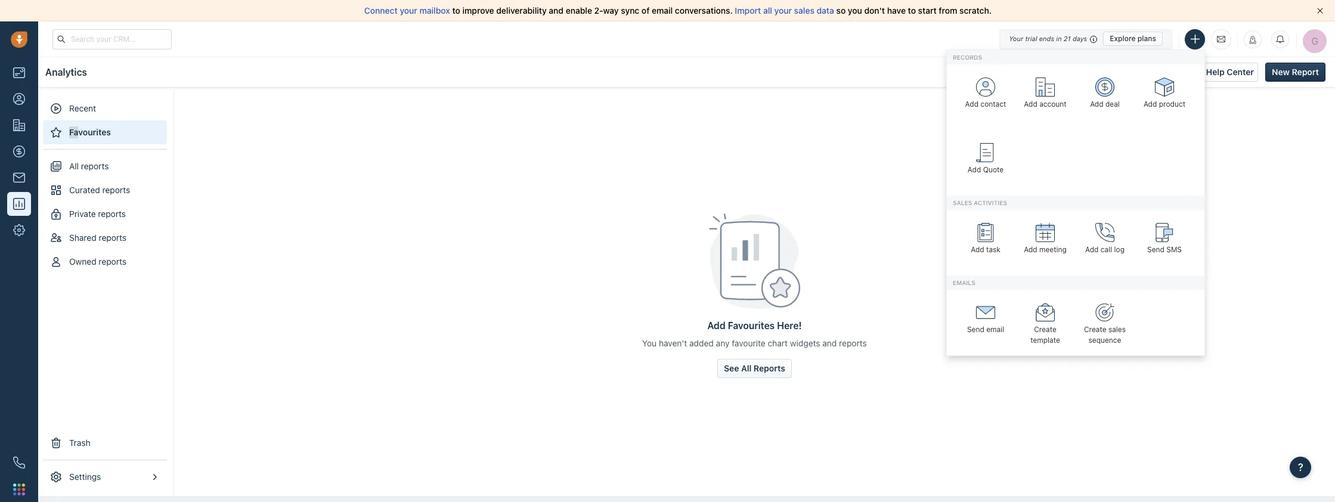 Task type: describe. For each thing, give the bounding box(es) containing it.
don't
[[864, 5, 885, 16]]

2 your from the left
[[774, 5, 792, 16]]

sync
[[621, 5, 639, 16]]

conversations.
[[675, 5, 733, 16]]

send sms link
[[1138, 216, 1191, 267]]

freshworks switcher image
[[13, 483, 25, 495]]

send email link
[[959, 296, 1013, 347]]

import
[[735, 5, 761, 16]]

call
[[1101, 245, 1112, 254]]

add product link
[[1138, 70, 1191, 121]]

improve
[[462, 5, 494, 16]]

deliverability
[[496, 5, 547, 16]]

Search your CRM... text field
[[52, 29, 172, 49]]

add for add contact
[[965, 100, 979, 108]]

of
[[642, 5, 650, 16]]

way
[[603, 5, 619, 16]]

send email image
[[1217, 34, 1225, 44]]

add account link
[[1019, 70, 1072, 121]]

days
[[1073, 35, 1087, 42]]

0 vertical spatial sales
[[794, 5, 815, 16]]

2 to from the left
[[908, 5, 916, 16]]

your
[[1009, 35, 1023, 42]]

create for create sales sequence
[[1084, 325, 1107, 334]]

add meeting
[[1024, 245, 1067, 254]]

activities
[[974, 199, 1007, 206]]

sales activities
[[953, 199, 1007, 206]]

deal
[[1106, 100, 1120, 108]]

create sales sequence link
[[1078, 296, 1132, 347]]

explore plans link
[[1103, 32, 1163, 46]]

create for create template
[[1034, 325, 1057, 334]]

task
[[986, 245, 1001, 254]]

create template
[[1031, 325, 1060, 344]]

1 to from the left
[[452, 5, 460, 16]]

21
[[1064, 35, 1071, 42]]

add meeting link
[[1019, 216, 1072, 267]]

send for send email
[[967, 325, 984, 334]]

quote
[[983, 165, 1004, 174]]

add account
[[1024, 100, 1067, 108]]

have
[[887, 5, 906, 16]]

and
[[549, 5, 564, 16]]

account
[[1039, 100, 1067, 108]]

log
[[1114, 245, 1125, 254]]

add for add account
[[1024, 100, 1037, 108]]

add for add deal
[[1090, 100, 1104, 108]]

add quote
[[968, 165, 1004, 174]]

0 vertical spatial email
[[652, 5, 673, 16]]

records
[[953, 53, 982, 61]]

connect
[[364, 5, 398, 16]]

enable
[[566, 5, 592, 16]]

add for add product
[[1144, 100, 1157, 108]]

sales inside create sales sequence
[[1109, 325, 1126, 334]]

create sales sequence
[[1084, 325, 1126, 344]]

send for send sms
[[1147, 245, 1165, 254]]

sales
[[953, 199, 972, 206]]



Task type: locate. For each thing, give the bounding box(es) containing it.
add left meeting
[[1024, 245, 1037, 254]]

scratch.
[[960, 5, 992, 16]]

add
[[965, 100, 979, 108], [1024, 100, 1037, 108], [1090, 100, 1104, 108], [1144, 100, 1157, 108], [968, 165, 981, 174], [971, 245, 984, 254], [1024, 245, 1037, 254], [1085, 245, 1099, 254]]

you
[[848, 5, 862, 16]]

start
[[918, 5, 937, 16]]

your right all on the top of the page
[[774, 5, 792, 16]]

menu containing add contact
[[946, 49, 1205, 356]]

1 vertical spatial email
[[986, 325, 1004, 334]]

create template link
[[1019, 296, 1072, 347]]

contact
[[981, 100, 1006, 108]]

email left "create template"
[[986, 325, 1004, 334]]

to
[[452, 5, 460, 16], [908, 5, 916, 16]]

connect your mailbox link
[[364, 5, 452, 16]]

2-
[[594, 5, 603, 16]]

email
[[652, 5, 673, 16], [986, 325, 1004, 334]]

explore
[[1110, 34, 1136, 43]]

phone image
[[13, 457, 25, 469]]

sales up sequence
[[1109, 325, 1126, 334]]

your
[[400, 5, 417, 16], [774, 5, 792, 16]]

data
[[817, 5, 834, 16]]

ends
[[1039, 35, 1054, 42]]

all
[[763, 5, 772, 16]]

your trial ends in 21 days
[[1009, 35, 1087, 42]]

add task link
[[959, 216, 1013, 267]]

1 horizontal spatial email
[[986, 325, 1004, 334]]

what's new image
[[1249, 35, 1257, 44]]

email right of
[[652, 5, 673, 16]]

1 vertical spatial send
[[967, 325, 984, 334]]

1 your from the left
[[400, 5, 417, 16]]

menu
[[946, 49, 1205, 356]]

template
[[1031, 336, 1060, 344]]

from
[[939, 5, 957, 16]]

add left the 'account'
[[1024, 100, 1037, 108]]

1 horizontal spatial sales
[[1109, 325, 1126, 334]]

add contact
[[965, 100, 1006, 108]]

add call log link
[[1078, 216, 1132, 267]]

send sms
[[1147, 245, 1182, 254]]

sales left data
[[794, 5, 815, 16]]

add left contact at the top right of the page
[[965, 100, 979, 108]]

plans
[[1138, 34, 1156, 43]]

add for add quote
[[968, 165, 981, 174]]

send left sms
[[1147, 245, 1165, 254]]

sequence
[[1089, 336, 1121, 344]]

sms
[[1167, 245, 1182, 254]]

add task
[[971, 245, 1001, 254]]

send email
[[967, 325, 1004, 334]]

create inside create sales sequence
[[1084, 325, 1107, 334]]

create up sequence
[[1084, 325, 1107, 334]]

meeting
[[1039, 245, 1067, 254]]

add for add call log
[[1085, 245, 1099, 254]]

so
[[836, 5, 846, 16]]

emails
[[953, 279, 975, 286]]

0 horizontal spatial to
[[452, 5, 460, 16]]

your left mailbox
[[400, 5, 417, 16]]

add for add meeting
[[1024, 245, 1037, 254]]

1 vertical spatial sales
[[1109, 325, 1126, 334]]

add left call
[[1085, 245, 1099, 254]]

to right mailbox
[[452, 5, 460, 16]]

product
[[1159, 100, 1186, 108]]

trial
[[1025, 35, 1037, 42]]

mailbox
[[420, 5, 450, 16]]

0 horizontal spatial send
[[967, 325, 984, 334]]

1 horizontal spatial send
[[1147, 245, 1165, 254]]

0 horizontal spatial your
[[400, 5, 417, 16]]

1 horizontal spatial create
[[1084, 325, 1107, 334]]

0 vertical spatial send
[[1147, 245, 1165, 254]]

create
[[1034, 325, 1057, 334], [1084, 325, 1107, 334]]

1 horizontal spatial your
[[774, 5, 792, 16]]

close image
[[1317, 8, 1323, 14]]

2 create from the left
[[1084, 325, 1107, 334]]

create up 'template'
[[1034, 325, 1057, 334]]

add deal
[[1090, 100, 1120, 108]]

add product
[[1144, 100, 1186, 108]]

sales
[[794, 5, 815, 16], [1109, 325, 1126, 334]]

send
[[1147, 245, 1165, 254], [967, 325, 984, 334]]

add left product
[[1144, 100, 1157, 108]]

add for add task
[[971, 245, 984, 254]]

0 horizontal spatial create
[[1034, 325, 1057, 334]]

1 create from the left
[[1034, 325, 1057, 334]]

send down emails
[[967, 325, 984, 334]]

add left quote
[[968, 165, 981, 174]]

add left task
[[971, 245, 984, 254]]

in
[[1056, 35, 1062, 42]]

phone element
[[7, 451, 31, 475]]

import all your sales data link
[[735, 5, 836, 16]]

0 horizontal spatial email
[[652, 5, 673, 16]]

add quote link
[[959, 136, 1013, 187]]

connect your mailbox to improve deliverability and enable 2-way sync of email conversations. import all your sales data so you don't have to start from scratch.
[[364, 5, 992, 16]]

create inside "create template"
[[1034, 325, 1057, 334]]

0 horizontal spatial sales
[[794, 5, 815, 16]]

add call log
[[1085, 245, 1125, 254]]

1 horizontal spatial to
[[908, 5, 916, 16]]

add contact link
[[959, 70, 1013, 121]]

add left deal
[[1090, 100, 1104, 108]]

add deal link
[[1078, 70, 1132, 121]]

to left start
[[908, 5, 916, 16]]

explore plans
[[1110, 34, 1156, 43]]



